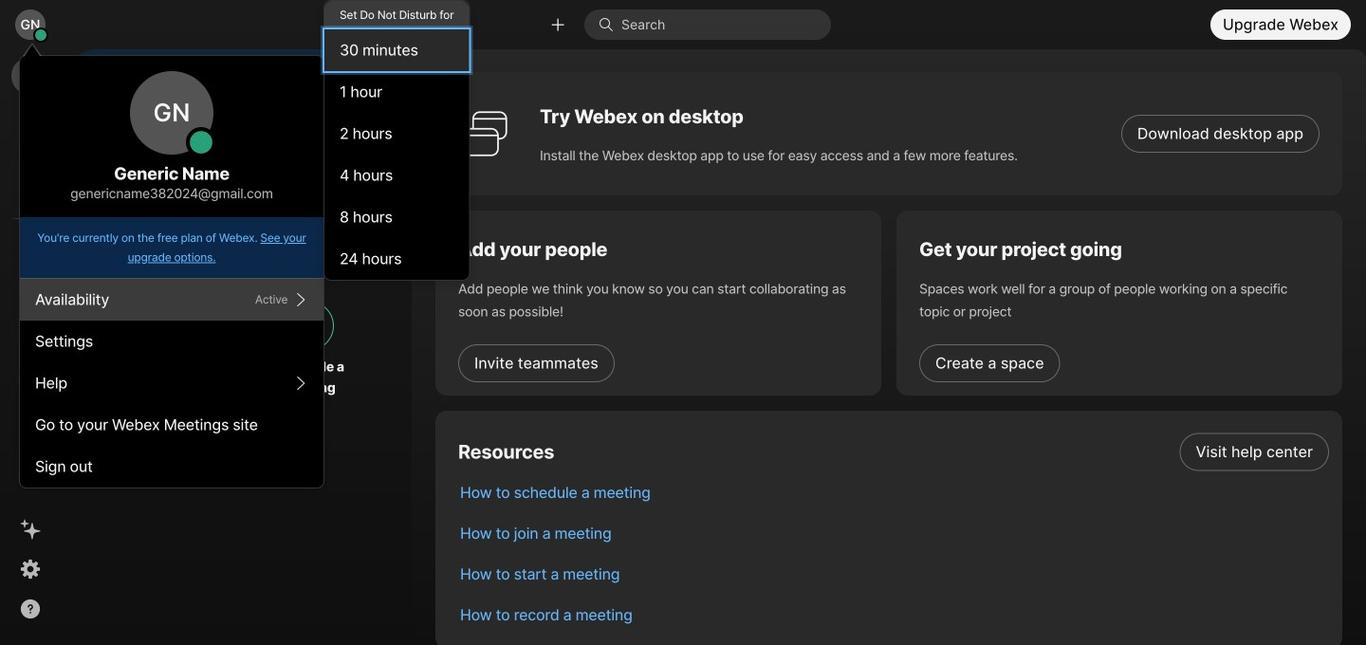 Task type: describe. For each thing, give the bounding box(es) containing it.
3 list item from the top
[[445, 513, 1343, 554]]

set do not disturb for 8 hours menu item
[[324, 196, 469, 238]]

set do not disturb for 4 hours menu item
[[324, 155, 469, 196]]

go to your webex meetings site menu item
[[20, 404, 324, 446]]

availability menu
[[324, 1, 469, 280]]

webex tab list
[[11, 57, 49, 261]]

profile settings menu menu bar
[[20, 0, 470, 488]]

set do not disturb for 1 hour menu item
[[324, 71, 469, 113]]

4 list item from the top
[[445, 554, 1343, 595]]

set do not disturb for 24 hours menu item
[[324, 238, 469, 280]]



Task type: vqa. For each thing, say whether or not it's contained in the screenshot.
'What's new' icon
no



Task type: locate. For each thing, give the bounding box(es) containing it.
arrow right_16 image inside set status menu item
[[293, 292, 308, 307]]

arrow right_16 image inside help menu item
[[293, 376, 308, 391]]

sign out menu item
[[20, 446, 324, 488]]

2 list item from the top
[[445, 472, 1343, 513]]

arrow right_16 image
[[293, 292, 308, 307], [293, 376, 308, 391]]

None text field
[[76, 246, 361, 273]]

settings menu item
[[20, 321, 324, 362]]

0 vertical spatial arrow right_16 image
[[293, 292, 308, 307]]

list item
[[445, 432, 1343, 472], [445, 472, 1343, 513], [445, 513, 1343, 554], [445, 554, 1343, 595], [445, 595, 1343, 636]]

1 vertical spatial arrow right_16 image
[[293, 376, 308, 391]]

2 arrow right_16 image from the top
[[293, 376, 308, 391]]

menu item
[[324, 1, 469, 29]]

set do not disturb for 30 minutes menu item
[[324, 29, 469, 71]]

1 arrow right_16 image from the top
[[293, 292, 308, 307]]

help menu item
[[20, 362, 324, 404]]

set status menu item
[[20, 279, 324, 321]]

set do not disturb for 2 hours menu item
[[324, 113, 469, 155]]

5 list item from the top
[[445, 595, 1343, 636]]

1 list item from the top
[[445, 432, 1343, 472]]

navigation
[[0, 49, 61, 645]]



